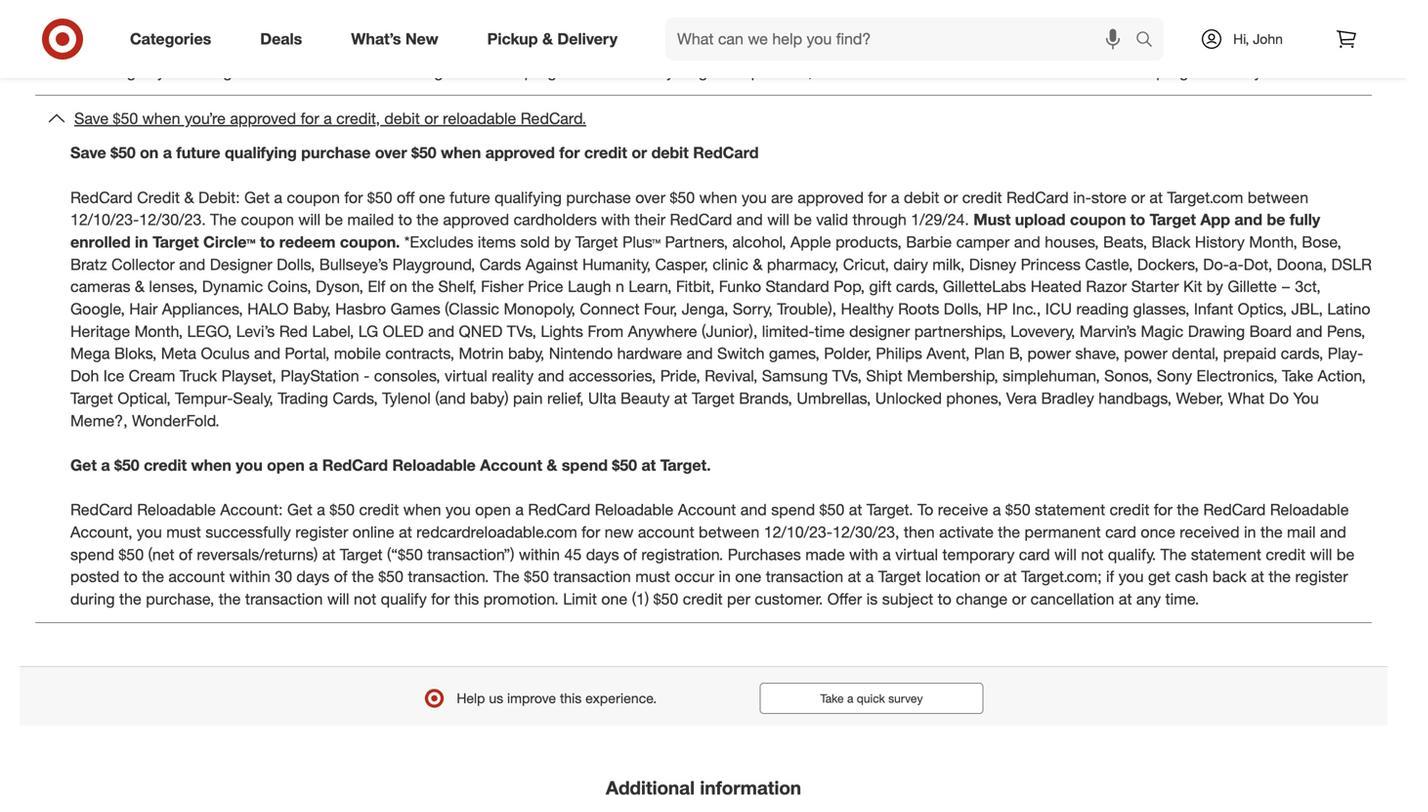 Task type: vqa. For each thing, say whether or not it's contained in the screenshot.
bottom open
yes



Task type: locate. For each thing, give the bounding box(es) containing it.
waive
[[1287, 40, 1326, 59]]

designer
[[849, 322, 910, 341]]

1 horizontal spatial the
[[493, 567, 520, 587]]

ulta
[[588, 389, 616, 408]]

1 horizontal spatial reward
[[914, 40, 962, 59]]

0 vertical spatial with
[[601, 210, 630, 229]]

be inside redcard reloadable account: get a $50 credit when you open a redcard reloadable account and spend $50 at target. to receive a $50 statement credit for the redcard reloadable account, you must successfully register online at redcardreloadable.com for new account between 12/10/23-12/30/23, then activate the permanent card once received in the mail and spend $50 (net of reversals/returns) at target ("$50 transaction") within 45 days of registration. purchases made with a virtual temporary card will not qualify. the statement credit will be posted to the account within 30 days of the $50 transaction. the $50 transaction must occur in one transaction at a target location or at target.com; if you get cash back at the register during the purchase, the transaction will not qualify for this promotion. limit one (1) $50 credit per customer. offer is subject to change or cancellation at any time.
[[1337, 545, 1355, 564]]

0 horizontal spatial on
[[140, 143, 159, 162]]

get a $50 credit when you open a redcard reloadable account & spend $50 at target.
[[70, 456, 711, 475]]

2 horizontal spatial in
[[1244, 523, 1256, 542]]

back
[[1213, 567, 1247, 587]]

0 vertical spatial qualifying
[[225, 143, 297, 162]]

1 vertical spatial target.
[[867, 500, 913, 520]]

2 reward from the left
[[914, 40, 962, 59]]

0 horizontal spatial 12/10/23-
[[70, 210, 139, 229]]

1 vertical spatial card
[[1019, 545, 1050, 564]]

tempur-
[[175, 389, 233, 408]]

to up beats,
[[1130, 210, 1145, 229]]

1 horizontal spatial days
[[586, 545, 619, 564]]

time. down cash
[[1165, 590, 1199, 609]]

and up alcohol,
[[737, 210, 763, 229]]

enforcing
[[70, 62, 136, 81]]

month, up dot,
[[1249, 233, 1297, 252]]

save inside dropdown button
[[74, 109, 109, 128]]

0 vertical spatial is
[[343, 40, 355, 59]]

enrolled
[[70, 233, 131, 252]]

between inside redcard credit & debit: get a coupon for $50 off one future qualifying purchase over $50 when you are approved for a debit or credit redcard in-store or at target.com between 12/10/23-12/30/23. the coupon will be mailed to the approved cardholders with their redcard and will be valid through 1/29/24.
[[1248, 188, 1308, 207]]

oled
[[383, 322, 424, 341]]

2 power from the left
[[1124, 344, 1168, 363]]

red
[[279, 322, 308, 341]]

month, down hair
[[134, 322, 183, 341]]

when up the ("$50
[[403, 500, 441, 520]]

when inside redcard reloadable account: get a $50 credit when you open a redcard reloadable account and spend $50 at target. to receive a $50 statement credit for the redcard reloadable account, you must successfully register online at redcardreloadable.com for new account between 12/10/23-12/30/23, then activate the permanent card once received in the mail and spend $50 (net of reversals/returns) at target ("$50 transaction") within 45 days of registration. purchases made with a virtual temporary card will not qualify. the statement credit will be posted to the account within 30 days of the $50 transaction. the $50 transaction must occur in one transaction at a target location or at target.com; if you get cash back at the register during the purchase, the transaction will not qualify for this promotion. limit one (1) $50 credit per customer. offer is subject to change or cancellation at any time.
[[403, 500, 441, 520]]

spend
[[562, 456, 608, 475], [771, 500, 815, 520], [70, 545, 114, 564]]

0 horizontal spatial must
[[166, 523, 201, 542]]

new
[[605, 523, 634, 542]]

in
[[135, 233, 148, 252], [1244, 523, 1256, 542], [719, 567, 731, 587]]

1 vertical spatial take
[[820, 691, 844, 706]]

pens,
[[1327, 322, 1365, 341]]

umbrellas,
[[797, 389, 871, 408]]

coins,
[[267, 277, 311, 296]]

all
[[752, 40, 767, 59]]

1 vertical spatial month,
[[134, 322, 183, 341]]

redcard.
[[521, 109, 586, 128]]

statement up the permanent on the right of the page
[[1035, 500, 1105, 520]]

save for save $50 when you're approved for a credit, debit or reloadable redcard.
[[74, 109, 109, 128]]

0 horizontal spatial power
[[1027, 344, 1071, 363]]

will
[[1068, 40, 1090, 59], [298, 210, 321, 229], [767, 210, 789, 229], [1054, 545, 1077, 564], [1310, 545, 1332, 564], [327, 590, 349, 609]]

0 horizontal spatial between
[[699, 523, 760, 542]]

purchase up cardholders
[[566, 188, 631, 207]]

dynamic
[[202, 277, 263, 296]]

contracts,
[[385, 344, 454, 363]]

1 vertical spatial open
[[475, 500, 511, 520]]

0 horizontal spatial card
[[1019, 545, 1050, 564]]

account up redcardreloadable.com
[[480, 456, 542, 475]]

0 horizontal spatial tvs,
[[507, 322, 536, 341]]

or up save $50 on a future qualifying purchase over $50 when approved for credit or debit redcard
[[424, 109, 438, 128]]

days right 30
[[296, 567, 330, 587]]

not
[[1081, 545, 1104, 564], [354, 590, 376, 609]]

offer
[[827, 590, 862, 609]]

hardware
[[617, 344, 682, 363]]

0 vertical spatial month,
[[1249, 233, 1297, 252]]

0 vertical spatial virtual
[[445, 366, 487, 386]]

1 vertical spatial account
[[678, 500, 736, 520]]

0 horizontal spatial target.
[[660, 456, 711, 475]]

0 horizontal spatial cards,
[[896, 277, 938, 296]]

0 horizontal spatial is
[[343, 40, 355, 59]]

bratz
[[70, 255, 107, 274]]

or left alter
[[987, 62, 1001, 81]]

tvs, up baby,
[[507, 322, 536, 341]]

spend down ulta
[[562, 456, 608, 475]]

other
[[771, 40, 808, 59]]

get inside redcard credit & debit: get a coupon for $50 off one future qualifying purchase over $50 when you are approved for a debit or credit redcard in-store or at target.com between 12/10/23-12/30/23. the coupon will be mailed to the approved cardholders with their redcard and will be valid through 1/29/24.
[[244, 188, 270, 207]]

must upload coupon to target app and be fully enrolled in target circle™ to redeem coupon.
[[70, 210, 1320, 252]]

on up 'credit'
[[140, 143, 159, 162]]

reality
[[492, 366, 534, 386]]

get
[[1148, 567, 1171, 587]]

1 horizontal spatial month,
[[1249, 233, 1297, 252]]

them.
[[447, 62, 487, 81]]

purchase,
[[146, 590, 214, 609]]

hp
[[986, 300, 1008, 319]]

transaction down 30
[[245, 590, 323, 609]]

when up the must upload coupon to target app and be fully enrolled in target circle™ to redeem coupon.
[[699, 188, 737, 207]]

for up through at top
[[868, 188, 887, 207]]

bradley
[[1041, 389, 1094, 408]]

between up fully
[[1248, 188, 1308, 207]]

of right part
[[145, 40, 159, 59]]

0 horizontal spatial in
[[135, 233, 148, 252]]

casper,
[[655, 255, 708, 274]]

0 vertical spatial this
[[454, 590, 479, 609]]

target down online
[[340, 545, 383, 564]]

a inside dropdown button
[[324, 109, 332, 128]]

and inside redcard credit & debit: get a coupon for $50 off one future qualifying purchase over $50 when you are approved for a debit or credit redcard in-store or at target.com between 12/10/23-12/30/23. the coupon will be mailed to the approved cardholders with their redcard and will be valid through 1/29/24.
[[737, 210, 763, 229]]

is left found
[[343, 40, 355, 59]]

to up the losing
[[404, 40, 417, 59]]

occur
[[675, 567, 714, 587]]

four,
[[644, 300, 677, 319]]

what's new link
[[334, 18, 463, 61]]

0 horizontal spatial the
[[210, 210, 237, 229]]

future inside redcard credit & debit: get a coupon for $50 off one future qualifying purchase over $50 when you are approved for a debit or credit redcard in-store or at target.com between 12/10/23-12/30/23. the coupon will be mailed to the approved cardholders with their redcard and will be valid through 1/29/24.
[[450, 188, 490, 207]]

1 vertical spatial this
[[560, 690, 582, 707]]

by down the applicable at the top
[[657, 62, 674, 81]]

1 vertical spatial within
[[229, 567, 270, 587]]

1 horizontal spatial within
[[519, 545, 560, 564]]

us
[[489, 690, 503, 707]]

and inside the must upload coupon to target app and be fully enrolled in target circle™ to redeem coupon.
[[1235, 210, 1262, 229]]

1 horizontal spatial register
[[1295, 567, 1348, 587]]

to up designer
[[260, 233, 275, 252]]

0 vertical spatial save
[[74, 109, 109, 128]]

credit inside redcard credit & debit: get a coupon for $50 off one future qualifying purchase over $50 when you are approved for a debit or credit redcard in-store or at target.com between 12/10/23-12/30/23. the coupon will be mailed to the approved cardholders with their redcard and will be valid through 1/29/24.
[[962, 188, 1002, 207]]

1 vertical spatial time.
[[1165, 590, 1199, 609]]

when inside dropdown button
[[142, 109, 180, 128]]

and down levi's
[[254, 344, 280, 363]]

1 horizontal spatial account
[[678, 500, 736, 520]]

parts
[[812, 40, 849, 59]]

the up promotion.
[[493, 567, 520, 587]]

program down we
[[1156, 62, 1215, 81]]

in up collector
[[135, 233, 148, 252]]

between inside redcard reloadable account: get a $50 credit when you open a redcard reloadable account and spend $50 at target. to receive a $50 statement credit for the redcard reloadable account, you must successfully register online at redcardreloadable.com for new account between 12/10/23-12/30/23, then activate the permanent card once received in the mail and spend $50 (net of reversals/returns) at target ("$50 transaction") within 45 days of registration. purchases made with a virtual temporary card will not qualify. the statement credit will be posted to the account within 30 days of the $50 transaction. the $50 transaction must occur in one transaction at a target location or at target.com; if you get cash back at the register during the purchase, the transaction will not qualify for this promotion. limit one (1) $50 credit per customer. offer is subject to change or cancellation at any time.
[[699, 523, 760, 542]]

lego,
[[187, 322, 232, 341]]

for
[[301, 109, 319, 128], [559, 143, 580, 162], [344, 188, 363, 207], [868, 188, 887, 207], [1154, 500, 1172, 520], [582, 523, 600, 542], [431, 590, 450, 609]]

coupon
[[287, 188, 340, 207], [241, 210, 294, 229], [1070, 210, 1126, 229]]

0 vertical spatial by
[[657, 62, 674, 81]]

0 vertical spatial on
[[140, 143, 159, 162]]

purchase down save $50 when you're approved for a credit, debit or reloadable redcard.
[[301, 143, 371, 162]]

1 horizontal spatial power
[[1124, 344, 1168, 363]]

0 vertical spatial 12/10/23-
[[70, 210, 139, 229]]

and right app on the right of the page
[[1235, 210, 1262, 229]]

is down delivery
[[588, 62, 599, 81]]

any down get
[[1136, 590, 1161, 609]]

be inside the must upload coupon to target app and be fully enrolled in target circle™ to redeem coupon.
[[1267, 210, 1285, 229]]

transaction up customer.
[[766, 567, 843, 587]]

at inside if any part of the reward program rules is found to be void or unenforceable under applicable law, all other parts of these reward program rules will still apply. we may delay or waive enforcing any of our rights or remedies without losing them. this program is offered by target corporation, and we can discontinue or alter the terms of the program at any time.
[[1219, 62, 1233, 81]]

and up purchases
[[740, 500, 767, 520]]

0 vertical spatial open
[[267, 456, 305, 475]]

roots
[[898, 300, 939, 319]]

this inside redcard reloadable account: get a $50 credit when you open a redcard reloadable account and spend $50 at target. to receive a $50 statement credit for the redcard reloadable account, you must successfully register online at redcardreloadable.com for new account between 12/10/23-12/30/23, then activate the permanent card once received in the mail and spend $50 (net of reversals/returns) at target ("$50 transaction") within 45 days of registration. purchases made with a virtual temporary card will not qualify. the statement credit will be posted to the account within 30 days of the $50 transaction. the $50 transaction must occur in one transaction at a target location or at target.com; if you get cash back at the register during the purchase, the transaction will not qualify for this promotion. limit one (1) $50 credit per customer. offer is subject to change or cancellation at any time.
[[454, 590, 479, 609]]

1 horizontal spatial qualifying
[[495, 188, 562, 207]]

virtual down motrin
[[445, 366, 487, 386]]

approved inside save $50 when you're approved for a credit, debit or reloadable redcard. dropdown button
[[230, 109, 296, 128]]

1 horizontal spatial 12/10/23-
[[764, 523, 832, 542]]

0 vertical spatial cards,
[[896, 277, 938, 296]]

0 vertical spatial account
[[638, 523, 694, 542]]

without
[[346, 62, 397, 81]]

and up pride,
[[687, 344, 713, 363]]

products,
[[836, 233, 902, 252]]

on inside *excludes items sold by target plus™ partners, alcohol, apple products, barbie camper and houses, beats, black history month, bose, bratz collector and designer dolls, bullseye's playground, cards against humanity, casper, clinic & pharmacy, cricut, dairy milk, disney princess castle, dockers, do-a-dot, doona, dslr cameras & lenses, dynamic coins, dyson, elf on the shelf, fisher price laugh n learn, fitbit, funko standard pop, gift cards, gillettelabs heated razor starter kit by gillette – 3ct, google, hair appliances, halo baby, hasbro games (classic monopoly, connect four, jenga, sorry, trouble), healthy roots dolls, hp inc., icu reading glasses, infant optics, jbl, latino heritage month, lego, levi's red label, lg oled and qned tvs, lights from anywhere (junior), limited-time designer partnerships, lovevery, marvin's magic drawing board and pens, mega bloks, meta oculus and portal, mobile contracts, motrin baby, nintendo hardware and switch games, polder, philips avent, plan b, power shave, power dental, prepaid cards, play- doh ice cream truck playset, playstation - consoles, virtual reality and accessories, pride, revival, samsung tvs, shipt membership, simplehuman, sonos, sony electronics, take action, target optical, tempur-sealy, trading cards, tylenol (and baby) pain relief, ulta beauty at target brands, umbrellas, unlocked phones, vera bradley handbags, weber, what do you meme?, wonderfold.
[[390, 277, 407, 296]]

halo
[[247, 300, 289, 319]]

items
[[478, 233, 516, 252]]

save for save $50 on a future qualifying purchase over $50 when approved for credit or debit redcard
[[70, 143, 106, 162]]

approved down rights
[[230, 109, 296, 128]]

alcohol,
[[732, 233, 786, 252]]

tvs,
[[507, 322, 536, 341], [832, 366, 862, 386]]

in inside the must upload coupon to target app and be fully enrolled in target circle™ to redeem coupon.
[[135, 233, 148, 252]]

1 horizontal spatial transaction
[[553, 567, 631, 587]]

0 vertical spatial the
[[210, 210, 237, 229]]

in up per
[[719, 567, 731, 587]]

2 horizontal spatial one
[[735, 567, 761, 587]]

save
[[74, 109, 109, 128], [70, 143, 106, 162]]

credit up the once on the bottom right
[[1110, 500, 1149, 520]]

0 horizontal spatial month,
[[134, 322, 183, 341]]

coupon.
[[340, 233, 400, 252]]

approved
[[230, 109, 296, 128], [485, 143, 555, 162], [798, 188, 864, 207], [443, 210, 509, 229]]

do
[[1269, 389, 1289, 408]]

& up 12/30/23.
[[184, 188, 194, 207]]

take inside button
[[820, 691, 844, 706]]

account inside redcard reloadable account: get a $50 credit when you open a redcard reloadable account and spend $50 at target. to receive a $50 statement credit for the redcard reloadable account, you must successfully register online at redcardreloadable.com for new account between 12/10/23-12/30/23, then activate the permanent card once received in the mail and spend $50 (net of reversals/returns) at target ("$50 transaction") within 45 days of registration. purchases made with a virtual temporary card will not qualify. the statement credit will be posted to the account within 30 days of the $50 transaction. the $50 transaction must occur in one transaction at a target location or at target.com; if you get cash back at the register during the purchase, the transaction will not qualify for this promotion. limit one (1) $50 credit per customer. offer is subject to change or cancellation at any time.
[[678, 500, 736, 520]]

with inside redcard reloadable account: get a $50 credit when you open a redcard reloadable account and spend $50 at target. to receive a $50 statement credit for the redcard reloadable account, you must successfully register online at redcardreloadable.com for new account between 12/10/23-12/30/23, then activate the permanent card once received in the mail and spend $50 (net of reversals/returns) at target ("$50 transaction") within 45 days of registration. purchases made with a virtual temporary card will not qualify. the statement credit will be posted to the account within 30 days of the $50 transaction. the $50 transaction must occur in one transaction at a target location or at target.com; if you get cash back at the register during the purchase, the transaction will not qualify for this promotion. limit one (1) $50 credit per customer. offer is subject to change or cancellation at any time.
[[849, 545, 878, 564]]

history
[[1195, 233, 1245, 252]]

1 vertical spatial not
[[354, 590, 376, 609]]

the right alter
[[1041, 62, 1063, 81]]

fully
[[1290, 210, 1320, 229]]

& right pickup
[[542, 29, 553, 48]]

0 vertical spatial must
[[166, 523, 201, 542]]

when
[[142, 109, 180, 128], [441, 143, 481, 162], [699, 188, 737, 207], [191, 456, 231, 475], [403, 500, 441, 520]]

hair
[[129, 300, 158, 319]]

playset,
[[221, 366, 276, 386]]

1 horizontal spatial by
[[657, 62, 674, 81]]

within
[[519, 545, 560, 564], [229, 567, 270, 587]]

1 vertical spatial with
[[849, 545, 878, 564]]

take
[[1282, 366, 1313, 386], [820, 691, 844, 706]]

1 horizontal spatial virtual
[[895, 545, 938, 564]]

1 horizontal spatial card
[[1105, 523, 1136, 542]]

get down meme?, at the left of the page
[[70, 456, 97, 475]]

lg
[[358, 322, 378, 341]]

label,
[[312, 322, 354, 341]]

is
[[343, 40, 355, 59], [588, 62, 599, 81], [866, 590, 878, 609]]

at
[[1219, 62, 1233, 81], [1150, 188, 1163, 207], [674, 389, 687, 408], [641, 456, 656, 475], [849, 500, 862, 520], [399, 523, 412, 542], [322, 545, 335, 564], [848, 567, 861, 587], [1004, 567, 1017, 587], [1251, 567, 1264, 587], [1119, 590, 1132, 609]]

razor
[[1086, 277, 1127, 296]]

at down may
[[1219, 62, 1233, 81]]

cards, up roots
[[896, 277, 938, 296]]

1 vertical spatial 12/10/23-
[[764, 523, 832, 542]]

2 vertical spatial get
[[287, 500, 313, 520]]

0 vertical spatial over
[[375, 143, 407, 162]]

0 vertical spatial in
[[135, 233, 148, 252]]

mobile
[[334, 344, 381, 363]]

1 horizontal spatial between
[[1248, 188, 1308, 207]]

1 horizontal spatial one
[[601, 590, 628, 609]]

will down mail
[[1310, 545, 1332, 564]]

1 horizontal spatial tvs,
[[832, 366, 862, 386]]

power down magic
[[1124, 344, 1168, 363]]

get right 'debit:'
[[244, 188, 270, 207]]

1 horizontal spatial dolls,
[[944, 300, 982, 319]]

dyson,
[[316, 277, 363, 296]]

1 vertical spatial over
[[635, 188, 666, 207]]

0 horizontal spatial reward
[[190, 40, 237, 59]]

to down the off
[[398, 210, 412, 229]]

0 horizontal spatial with
[[601, 210, 630, 229]]

0 horizontal spatial get
[[70, 456, 97, 475]]

open inside redcard reloadable account: get a $50 credit when you open a redcard reloadable account and spend $50 at target. to receive a $50 statement credit for the redcard reloadable account, you must successfully register online at redcardreloadable.com for new account between 12/10/23-12/30/23, then activate the permanent card once received in the mail and spend $50 (net of reversals/returns) at target ("$50 transaction") within 45 days of registration. purchases made with a virtual temporary card will not qualify. the statement credit will be posted to the account within 30 days of the $50 transaction. the $50 transaction must occur in one transaction at a target location or at target.com; if you get cash back at the register during the purchase, the transaction will not qualify for this promotion. limit one (1) $50 credit per customer. offer is subject to change or cancellation at any time.
[[475, 500, 511, 520]]

account up the registration.
[[678, 500, 736, 520]]

accessories,
[[569, 366, 656, 386]]

the right part
[[163, 40, 185, 59]]

0 horizontal spatial qualifying
[[225, 143, 297, 162]]

reward up 'our'
[[190, 40, 237, 59]]

save $50 when you're approved for a credit, debit or reloadable redcard.
[[74, 109, 586, 128]]

healthy
[[841, 300, 894, 319]]

games
[[390, 300, 440, 319]]

0 horizontal spatial account
[[480, 456, 542, 475]]

0 vertical spatial days
[[586, 545, 619, 564]]

credit
[[137, 188, 180, 207]]

not left "qualify" at the bottom of page
[[354, 590, 376, 609]]

portal,
[[285, 344, 330, 363]]

0 horizontal spatial not
[[354, 590, 376, 609]]

1 horizontal spatial in
[[719, 567, 731, 587]]

gift
[[869, 277, 892, 296]]

sealy,
[[233, 389, 273, 408]]

1 vertical spatial on
[[390, 277, 407, 296]]

debit:
[[198, 188, 240, 207]]

cards, down board in the right of the page
[[1281, 344, 1323, 363]]

0 horizontal spatial one
[[419, 188, 445, 207]]

0 horizontal spatial virtual
[[445, 366, 487, 386]]

credit down the redcard.
[[584, 143, 627, 162]]

pickup
[[487, 29, 538, 48]]

1 horizontal spatial rules
[[1029, 40, 1063, 59]]

will left "qualify" at the bottom of page
[[327, 590, 349, 609]]

or right the void
[[478, 40, 492, 59]]

bullseye's
[[319, 255, 388, 274]]

1 reward from the left
[[190, 40, 237, 59]]

open up account:
[[267, 456, 305, 475]]

debit inside redcard credit & debit: get a coupon for $50 off one future qualifying purchase over $50 when you are approved for a debit or credit redcard in-store or at target.com between 12/10/23-12/30/23. the coupon will be mailed to the approved cardholders with their redcard and will be valid through 1/29/24.
[[904, 188, 939, 207]]

1 horizontal spatial debit
[[651, 143, 689, 162]]

0 vertical spatial not
[[1081, 545, 1104, 564]]

1 vertical spatial tvs,
[[832, 366, 862, 386]]

0 vertical spatial within
[[519, 545, 560, 564]]

0 vertical spatial get
[[244, 188, 270, 207]]

on
[[140, 143, 159, 162], [390, 277, 407, 296]]

must up (1)
[[635, 567, 670, 587]]

handbags,
[[1099, 389, 1172, 408]]

what's new
[[351, 29, 438, 48]]

1 vertical spatial purchase
[[566, 188, 631, 207]]

with inside redcard credit & debit: get a coupon for $50 off one future qualifying purchase over $50 when you are approved for a debit or credit redcard in-store or at target.com between 12/10/23-12/30/23. the coupon will be mailed to the approved cardholders with their redcard and will be valid through 1/29/24.
[[601, 210, 630, 229]]

get right account:
[[287, 500, 313, 520]]

of left 'our'
[[169, 62, 183, 81]]

at down pride,
[[674, 389, 687, 408]]

2 horizontal spatial by
[[1206, 277, 1223, 296]]

you up (net
[[137, 523, 162, 542]]

1 horizontal spatial not
[[1081, 545, 1104, 564]]

change
[[956, 590, 1008, 609]]

standard
[[766, 277, 829, 296]]

the up "received"
[[1177, 500, 1199, 520]]

target down the applicable at the top
[[678, 62, 721, 81]]

debit up save $50 on a future qualifying purchase over $50 when approved for credit or debit redcard
[[384, 109, 420, 128]]

0 horizontal spatial time.
[[1165, 590, 1199, 609]]

made
[[805, 545, 845, 564]]

any
[[83, 40, 108, 59], [140, 62, 165, 81], [1237, 62, 1262, 81], [1136, 590, 1161, 609]]

drawing
[[1188, 322, 1245, 341]]

2 horizontal spatial get
[[287, 500, 313, 520]]

debit down save $50 when you're approved for a credit, debit or reloadable redcard. dropdown button
[[651, 143, 689, 162]]

this down 'transaction.'
[[454, 590, 479, 609]]

at up the black
[[1150, 188, 1163, 207]]

0 horizontal spatial rules
[[305, 40, 339, 59]]



Task type: describe. For each thing, give the bounding box(es) containing it.
castle,
[[1085, 255, 1133, 274]]

meta
[[161, 344, 196, 363]]

unenforceable
[[496, 40, 596, 59]]

one inside redcard credit & debit: get a coupon for $50 off one future qualifying purchase over $50 when you are approved for a debit or credit redcard in-store or at target.com between 12/10/23-12/30/23. the coupon will be mailed to the approved cardholders with their redcard and will be valid through 1/29/24.
[[419, 188, 445, 207]]

or right rights
[[258, 62, 272, 81]]

approved up the valid
[[798, 188, 864, 207]]

games,
[[769, 344, 820, 363]]

credit,
[[336, 109, 380, 128]]

is inside redcard reloadable account: get a $50 credit when you open a redcard reloadable account and spend $50 at target. to receive a $50 statement credit for the redcard reloadable account, you must successfully register online at redcardreloadable.com for new account between 12/10/23-12/30/23, then activate the permanent card once received in the mail and spend $50 (net of reversals/returns) at target ("$50 transaction") within 45 days of registration. purchases made with a virtual temporary card will not qualify. the statement credit will be posted to the account within 30 days of the $50 transaction. the $50 transaction must occur in one transaction at a target location or at target.com; if you get cash back at the register during the purchase, the transaction will not qualify for this promotion. limit one (1) $50 credit per customer. offer is subject to change or cancellation at any time.
[[866, 590, 878, 609]]

samsung
[[762, 366, 828, 386]]

circle™
[[203, 233, 256, 252]]

3ct,
[[1295, 277, 1321, 296]]

qned
[[459, 322, 503, 341]]

redeem
[[279, 233, 336, 252]]

successfully
[[205, 523, 291, 542]]

time. inside if any part of the reward program rules is found to be void or unenforceable under applicable law, all other parts of these reward program rules will still apply. we may delay or waive enforcing any of our rights or remedies without losing them. this program is offered by target corporation, and we can discontinue or alter the terms of the program at any time.
[[1266, 62, 1300, 81]]

reloadable down (and
[[392, 456, 476, 475]]

redcard up account,
[[70, 500, 133, 520]]

and up "contracts,"
[[428, 322, 454, 341]]

the left mail
[[1260, 523, 1283, 542]]

elf
[[368, 277, 385, 296]]

any down part
[[140, 62, 165, 81]]

credit down wonderfold. at the bottom
[[144, 456, 187, 475]]

of right 30
[[334, 567, 347, 587]]

at up 12/30/23, on the bottom right of page
[[849, 500, 862, 520]]

partnerships,
[[914, 322, 1006, 341]]

mailed
[[347, 210, 394, 229]]

1 horizontal spatial this
[[560, 690, 582, 707]]

target up the black
[[1150, 210, 1196, 229]]

target down 12/30/23.
[[153, 233, 199, 252]]

0 horizontal spatial transaction
[[245, 590, 323, 609]]

you inside redcard credit & debit: get a coupon for $50 off one future qualifying purchase over $50 when you are approved for a debit or credit redcard in-store or at target.com between 12/10/23-12/30/23. the coupon will be mailed to the approved cardholders with their redcard and will be valid through 1/29/24.
[[742, 188, 767, 207]]

0 horizontal spatial statement
[[1035, 500, 1105, 520]]

1 vertical spatial must
[[635, 567, 670, 587]]

reversals/returns)
[[197, 545, 318, 564]]

coupon inside the must upload coupon to target app and be fully enrolled in target circle™ to redeem coupon.
[[1070, 210, 1126, 229]]

30
[[275, 567, 292, 587]]

2 vertical spatial by
[[1206, 277, 1223, 296]]

1 horizontal spatial cards,
[[1281, 344, 1323, 363]]

and up lenses,
[[179, 255, 205, 274]]

0 horizontal spatial over
[[375, 143, 407, 162]]

the inside *excludes items sold by target plus™ partners, alcohol, apple products, barbie camper and houses, beats, black history month, bose, bratz collector and designer dolls, bullseye's playground, cards against humanity, casper, clinic & pharmacy, cricut, dairy milk, disney princess castle, dockers, do-a-dot, doona, dslr cameras & lenses, dynamic coins, dyson, elf on the shelf, fisher price laugh n learn, fitbit, funko standard pop, gift cards, gillettelabs heated razor starter kit by gillette – 3ct, google, hair appliances, halo baby, hasbro games (classic monopoly, connect four, jenga, sorry, trouble), healthy roots dolls, hp inc., icu reading glasses, infant optics, jbl, latino heritage month, lego, levi's red label, lg oled and qned tvs, lights from anywhere (junior), limited-time designer partnerships, lovevery, marvin's magic drawing board and pens, mega bloks, meta oculus and portal, mobile contracts, motrin baby, nintendo hardware and switch games, polder, philips avent, plan b, power shave, power dental, prepaid cards, play- doh ice cream truck playset, playstation - consoles, virtual reality and accessories, pride, revival, samsung tvs, shipt membership, simplehuman, sonos, sony electronics, take action, target optical, tempur-sealy, trading cards, tylenol (and baby) pain relief, ulta beauty at target brands, umbrellas, unlocked phones, vera bradley handbags, weber, what do you meme?, wonderfold.
[[412, 277, 434, 296]]

baby,
[[293, 300, 331, 319]]

camper
[[956, 233, 1010, 252]]

for down the redcard.
[[559, 143, 580, 162]]

milk,
[[932, 255, 965, 274]]

2 horizontal spatial the
[[1160, 545, 1187, 564]]

target up subject
[[878, 567, 921, 587]]

for down 'transaction.'
[[431, 590, 450, 609]]

will inside if any part of the reward program rules is found to be void or unenforceable under applicable law, all other parts of these reward program rules will still apply. we may delay or waive enforcing any of our rights or remedies without losing them. this program is offered by target corporation, and we can discontinue or alter the terms of the program at any time.
[[1068, 40, 1090, 59]]

the up temporary
[[998, 523, 1020, 542]]

app
[[1200, 210, 1230, 229]]

and down upload
[[1014, 233, 1040, 252]]

debit inside save $50 when you're approved for a credit, debit or reloadable redcard. dropdown button
[[384, 109, 420, 128]]

to right posted
[[124, 567, 138, 587]]

reloadable
[[443, 109, 516, 128]]

trouble),
[[777, 300, 837, 319]]

at right 'back'
[[1251, 567, 1264, 587]]

optics,
[[1238, 300, 1287, 319]]

12/10/23- inside redcard credit & debit: get a coupon for $50 off one future qualifying purchase over $50 when you are approved for a debit or credit redcard in-store or at target.com between 12/10/23-12/30/23. the coupon will be mailed to the approved cardholders with their redcard and will be valid through 1/29/24.
[[70, 210, 139, 229]]

when down reloadable
[[441, 143, 481, 162]]

once
[[1141, 523, 1175, 542]]

of up the we
[[853, 40, 867, 59]]

promotion.
[[483, 590, 559, 609]]

0 vertical spatial account
[[480, 456, 542, 475]]

the down online
[[352, 567, 374, 587]]

at inside *excludes items sold by target plus™ partners, alcohol, apple products, barbie camper and houses, beats, black history month, bose, bratz collector and designer dolls, bullseye's playground, cards against humanity, casper, clinic & pharmacy, cricut, dairy milk, disney princess castle, dockers, do-a-dot, doona, dslr cameras & lenses, dynamic coins, dyson, elf on the shelf, fisher price laugh n learn, fitbit, funko standard pop, gift cards, gillettelabs heated razor starter kit by gillette – 3ct, google, hair appliances, halo baby, hasbro games (classic monopoly, connect four, jenga, sorry, trouble), healthy roots dolls, hp inc., icu reading glasses, infant optics, jbl, latino heritage month, lego, levi's red label, lg oled and qned tvs, lights from anywhere (junior), limited-time designer partnerships, lovevery, marvin's magic drawing board and pens, mega bloks, meta oculus and portal, mobile contracts, motrin baby, nintendo hardware and switch games, polder, philips avent, plan b, power shave, power dental, prepaid cards, play- doh ice cream truck playset, playstation - consoles, virtual reality and accessories, pride, revival, samsung tvs, shipt membership, simplehuman, sonos, sony electronics, take action, target optical, tempur-sealy, trading cards, tylenol (and baby) pain relief, ulta beauty at target brands, umbrellas, unlocked phones, vera bradley handbags, weber, what do you meme?, wonderfold.
[[674, 389, 687, 408]]

credit down mail
[[1266, 545, 1306, 564]]

we
[[1166, 40, 1188, 59]]

this
[[491, 62, 520, 81]]

hi, john
[[1233, 30, 1283, 47]]

you right if at the right bottom of the page
[[1119, 567, 1144, 587]]

0 vertical spatial dolls,
[[277, 255, 315, 274]]

over inside redcard credit & debit: get a coupon for $50 off one future qualifying purchase over $50 when you are approved for a debit or credit redcard in-store or at target.com between 12/10/23-12/30/23. the coupon will be mailed to the approved cardholders with their redcard and will be valid through 1/29/24.
[[635, 188, 666, 207]]

0 vertical spatial spend
[[562, 456, 608, 475]]

for inside dropdown button
[[301, 109, 319, 128]]

any inside redcard reloadable account: get a $50 credit when you open a redcard reloadable account and spend $50 at target. to receive a $50 statement credit for the redcard reloadable account, you must successfully register online at redcardreloadable.com for new account between 12/10/23-12/30/23, then activate the permanent card once received in the mail and spend $50 (net of reversals/returns) at target ("$50 transaction") within 45 days of registration. purchases made with a virtual temporary card will not qualify. the statement credit will be posted to the account within 30 days of the $50 transaction. the $50 transaction must occur in one transaction at a target location or at target.com; if you get cash back at the register during the purchase, the transaction will not qualify for this promotion. limit one (1) $50 credit per customer. offer is subject to change or cancellation at any time.
[[1136, 590, 1161, 609]]

doona,
[[1277, 255, 1327, 274]]

redcard down cards,
[[322, 456, 388, 475]]

and up the relief,
[[538, 366, 564, 386]]

What can we help you find? suggestions appear below search field
[[665, 18, 1140, 61]]

reading
[[1076, 300, 1129, 319]]

of down still
[[1112, 62, 1125, 81]]

clinic
[[713, 255, 748, 274]]

for up the mailed
[[344, 188, 363, 207]]

& down alcohol,
[[753, 255, 763, 274]]

shipt
[[866, 366, 903, 386]]

inc.,
[[1012, 300, 1041, 319]]

1 vertical spatial spend
[[771, 500, 815, 520]]

cardholders
[[514, 210, 597, 229]]

0 horizontal spatial purchase
[[301, 143, 371, 162]]

coupon up redeem
[[287, 188, 340, 207]]

baby,
[[508, 344, 545, 363]]

latino
[[1327, 300, 1370, 319]]

experience.
[[585, 690, 657, 707]]

part
[[112, 40, 141, 59]]

0 horizontal spatial by
[[554, 233, 571, 252]]

the inside redcard credit & debit: get a coupon for $50 off one future qualifying purchase over $50 when you are approved for a debit or credit redcard in-store or at target.com between 12/10/23-12/30/23. the coupon will be mailed to the approved cardholders with their redcard and will be valid through 1/29/24.
[[210, 210, 237, 229]]

the right during
[[119, 590, 141, 609]]

virtual inside redcard reloadable account: get a $50 credit when you open a redcard reloadable account and spend $50 at target. to receive a $50 statement credit for the redcard reloadable account, you must successfully register online at redcardreloadable.com for new account between 12/10/23-12/30/23, then activate the permanent card once received in the mail and spend $50 (net of reversals/returns) at target ("$50 transaction") within 45 days of registration. purchases made with a virtual temporary card will not qualify. the statement credit will be posted to the account within 30 days of the $50 transaction. the $50 transaction must occur in one transaction at a target location or at target.com; if you get cash back at the register during the purchase, the transaction will not qualify for this promotion. limit one (1) $50 credit per customer. offer is subject to change or cancellation at any time.
[[895, 545, 938, 564]]

approved up items
[[443, 210, 509, 229]]

0 horizontal spatial future
[[176, 143, 220, 162]]

the right purchase,
[[219, 590, 241, 609]]

the down apply.
[[1130, 62, 1152, 81]]

redcard credit & debit: get a coupon for $50 off one future qualifying purchase over $50 when you are approved for a debit or credit redcard in-store or at target.com between 12/10/23-12/30/23. the coupon will be mailed to the approved cardholders with their redcard and will be valid through 1/29/24.
[[70, 188, 1308, 229]]

program up alter
[[966, 40, 1025, 59]]

improve
[[507, 690, 556, 707]]

of right (net
[[179, 545, 192, 564]]

consoles,
[[374, 366, 440, 386]]

(junior),
[[702, 322, 758, 341]]

at up offer
[[848, 567, 861, 587]]

under
[[601, 40, 641, 59]]

1 vertical spatial one
[[735, 567, 761, 587]]

2 rules from the left
[[1029, 40, 1063, 59]]

online
[[353, 523, 394, 542]]

dot,
[[1244, 255, 1272, 274]]

program down unenforceable
[[524, 62, 583, 81]]

activate
[[939, 523, 994, 542]]

icu
[[1045, 300, 1072, 319]]

you're
[[185, 109, 226, 128]]

reloadable up (net
[[137, 500, 216, 520]]

& inside redcard credit & debit: get a coupon for $50 off one future qualifying purchase over $50 when you are approved for a debit or credit redcard in-store or at target.com between 12/10/23-12/30/23. the coupon will be mailed to the approved cardholders with their redcard and will be valid through 1/29/24.
[[184, 188, 194, 207]]

1 vertical spatial days
[[296, 567, 330, 587]]

survey
[[888, 691, 923, 706]]

what's
[[351, 29, 401, 48]]

any down the delay
[[1237, 62, 1262, 81]]

can
[[872, 62, 897, 81]]

get inside redcard reloadable account: get a $50 credit when you open a redcard reloadable account and spend $50 at target. to receive a $50 statement credit for the redcard reloadable account, you must successfully register online at redcardreloadable.com for new account between 12/10/23-12/30/23, then activate the permanent card once received in the mail and spend $50 (net of reversals/returns) at target ("$50 transaction") within 45 days of registration. purchases made with a virtual temporary card will not qualify. the statement credit will be posted to the account within 30 days of the $50 transaction. the $50 transaction must occur in one transaction at a target location or at target.com; if you get cash back at the register during the purchase, the transaction will not qualify for this promotion. limit one (1) $50 credit per customer. offer is subject to change or cancellation at any time.
[[287, 500, 313, 520]]

for up the once on the bottom right
[[1154, 500, 1172, 520]]

purchase inside redcard credit & debit: get a coupon for $50 off one future qualifying purchase over $50 when you are approved for a debit or credit redcard in-store or at target.com between 12/10/23-12/30/23. the coupon will be mailed to the approved cardholders with their redcard and will be valid through 1/29/24.
[[566, 188, 631, 207]]

time. inside redcard reloadable account: get a $50 credit when you open a redcard reloadable account and spend $50 at target. to receive a $50 statement credit for the redcard reloadable account, you must successfully register online at redcardreloadable.com for new account between 12/10/23-12/30/23, then activate the permanent card once received in the mail and spend $50 (net of reversals/returns) at target ("$50 transaction") within 45 days of registration. purchases made with a virtual temporary card will not qualify. the statement credit will be posted to the account within 30 days of the $50 transaction. the $50 transaction must occur in one transaction at a target location or at target.com; if you get cash back at the register during the purchase, the transaction will not qualify for this promotion. limit one (1) $50 credit per customer. offer is subject to change or cancellation at any time.
[[1165, 590, 1199, 609]]

account,
[[70, 523, 132, 542]]

redcard up "45"
[[528, 500, 590, 520]]

0 horizontal spatial open
[[267, 456, 305, 475]]

polder,
[[824, 344, 872, 363]]

& down the relief,
[[547, 456, 557, 475]]

and down 'jbl,'
[[1296, 322, 1323, 341]]

$50 inside dropdown button
[[113, 109, 138, 128]]

1 vertical spatial register
[[1295, 567, 1348, 587]]

0 horizontal spatial account
[[168, 567, 225, 587]]

funko
[[719, 277, 761, 296]]

coupon up circle™ on the top of the page
[[241, 210, 294, 229]]

redcard down save $50 when you're approved for a credit, debit or reloadable redcard. dropdown button
[[693, 143, 759, 162]]

playground,
[[392, 255, 475, 274]]

baby)
[[470, 389, 509, 408]]

target down doh
[[70, 389, 113, 408]]

electronics,
[[1197, 366, 1278, 386]]

relief,
[[547, 389, 584, 408]]

or up 1/29/24. at the right of page
[[944, 188, 958, 207]]

redcard up partners, in the top of the page
[[670, 210, 732, 229]]

(1)
[[632, 590, 649, 609]]

partners,
[[665, 233, 728, 252]]

limit
[[563, 590, 597, 609]]

–
[[1281, 277, 1291, 296]]

avent,
[[927, 344, 970, 363]]

0 vertical spatial target.
[[660, 456, 711, 475]]

redcard up enrolled at left
[[70, 188, 133, 207]]

12/10/23- inside redcard reloadable account: get a $50 credit when you open a redcard reloadable account and spend $50 at target. to receive a $50 statement credit for the redcard reloadable account, you must successfully register online at redcardreloadable.com for new account between 12/10/23-12/30/23, then activate the permanent card once received in the mail and spend $50 (net of reversals/returns) at target ("$50 transaction") within 45 days of registration. purchases made with a virtual temporary card will not qualify. the statement credit will be posted to the account within 30 days of the $50 transaction. the $50 transaction must occur in one transaction at a target location or at target.com; if you get cash back at the register during the purchase, the transaction will not qualify for this promotion. limit one (1) $50 credit per customer. offer is subject to change or cancellation at any time.
[[764, 523, 832, 542]]

1 vertical spatial get
[[70, 456, 97, 475]]

1 rules from the left
[[305, 40, 339, 59]]

jbl,
[[1291, 300, 1323, 319]]

and right mail
[[1320, 523, 1346, 542]]

the down mail
[[1269, 567, 1291, 587]]

will up redeem
[[298, 210, 321, 229]]

law,
[[722, 40, 747, 59]]

valid
[[816, 210, 848, 229]]

reloadable up mail
[[1270, 500, 1349, 520]]

1 vertical spatial debit
[[651, 143, 689, 162]]

a inside button
[[847, 691, 853, 706]]

at down qualify.
[[1119, 590, 1132, 609]]

1 horizontal spatial statement
[[1191, 545, 1261, 564]]

target down 'revival,'
[[692, 389, 735, 408]]

program up rights
[[242, 40, 301, 59]]

what
[[1228, 389, 1265, 408]]

beauty
[[621, 389, 670, 408]]

or up their
[[632, 143, 647, 162]]

0 horizontal spatial spend
[[70, 545, 114, 564]]

pickup & delivery link
[[471, 18, 642, 61]]

credit down occur
[[683, 590, 723, 609]]

target.com;
[[1021, 567, 1102, 587]]

black
[[1152, 233, 1191, 252]]

truck
[[180, 366, 217, 386]]

0 horizontal spatial within
[[229, 567, 270, 587]]

redcard up upload
[[1006, 188, 1069, 207]]

mail
[[1287, 523, 1316, 542]]

any right if on the left top of page
[[83, 40, 108, 59]]

credit up online
[[359, 500, 399, 520]]

when down wonderfold. at the bottom
[[191, 456, 231, 475]]

virtual inside *excludes items sold by target plus™ partners, alcohol, apple products, barbie camper and houses, beats, black history month, bose, bratz collector and designer dolls, bullseye's playground, cards against humanity, casper, clinic & pharmacy, cricut, dairy milk, disney princess castle, dockers, do-a-dot, doona, dslr cameras & lenses, dynamic coins, dyson, elf on the shelf, fisher price laugh n learn, fitbit, funko standard pop, gift cards, gillettelabs heated razor starter kit by gillette – 3ct, google, hair appliances, halo baby, hasbro games (classic monopoly, connect four, jenga, sorry, trouble), healthy roots dolls, hp inc., icu reading glasses, infant optics, jbl, latino heritage month, lego, levi's red label, lg oled and qned tvs, lights from anywhere (junior), limited-time designer partnerships, lovevery, marvin's magic drawing board and pens, mega bloks, meta oculus and portal, mobile contracts, motrin baby, nintendo hardware and switch games, polder, philips avent, plan b, power shave, power dental, prepaid cards, play- doh ice cream truck playset, playstation - consoles, virtual reality and accessories, pride, revival, samsung tvs, shipt membership, simplehuman, sonos, sony electronics, take action, target optical, tempur-sealy, trading cards, tylenol (and baby) pain relief, ulta beauty at target brands, umbrellas, unlocked phones, vera bradley handbags, weber, what do you meme?, wonderfold.
[[445, 366, 487, 386]]

to inside if any part of the reward program rules is found to be void or unenforceable under applicable law, all other parts of these reward program rules will still apply. we may delay or waive enforcing any of our rights or remedies without losing them. this program is offered by target corporation, and we can discontinue or alter the terms of the program at any time.
[[404, 40, 417, 59]]

2 vertical spatial one
[[601, 590, 628, 609]]

or inside dropdown button
[[424, 109, 438, 128]]

by inside if any part of the reward program rules is found to be void or unenforceable under applicable law, all other parts of these reward program rules will still apply. we may delay or waive enforcing any of our rights or remedies without losing them. this program is offered by target corporation, and we can discontinue or alter the terms of the program at any time.
[[657, 62, 674, 81]]

(net
[[148, 545, 175, 564]]

received
[[1180, 523, 1240, 542]]

and inside if any part of the reward program rules is found to be void or unenforceable under applicable law, all other parts of these reward program rules will still apply. we may delay or waive enforcing any of our rights or remedies without losing them. this program is offered by target corporation, and we can discontinue or alter the terms of the program at any time.
[[817, 62, 843, 81]]

you up redcardreloadable.com
[[446, 500, 471, 520]]

at down beauty
[[641, 456, 656, 475]]

pride,
[[660, 366, 700, 386]]

45
[[564, 545, 582, 564]]

2 horizontal spatial transaction
[[766, 567, 843, 587]]

if
[[70, 40, 79, 59]]

target inside if any part of the reward program rules is found to be void or unenforceable under applicable law, all other parts of these reward program rules will still apply. we may delay or waive enforcing any of our rights or remedies without losing them. this program is offered by target corporation, and we can discontinue or alter the terms of the program at any time.
[[678, 62, 721, 81]]

or right store
[[1131, 188, 1145, 207]]

receive
[[938, 500, 988, 520]]

or up change
[[985, 567, 999, 587]]

registration.
[[641, 545, 723, 564]]

1 power from the left
[[1027, 344, 1071, 363]]

you up account:
[[236, 456, 263, 475]]

1 vertical spatial dolls,
[[944, 300, 982, 319]]

cricut,
[[843, 255, 889, 274]]

or right change
[[1012, 590, 1026, 609]]

terms
[[1067, 62, 1107, 81]]

at up change
[[1004, 567, 1017, 587]]

sorry,
[[733, 300, 773, 319]]

will down the permanent on the right of the page
[[1054, 545, 1077, 564]]

offered
[[603, 62, 653, 81]]

will down are
[[767, 210, 789, 229]]

to down location
[[938, 590, 952, 609]]

are
[[771, 188, 793, 207]]

or right the delay
[[1268, 40, 1282, 59]]

at inside redcard credit & debit: get a coupon for $50 off one future qualifying purchase over $50 when you are approved for a debit or credit redcard in-store or at target.com between 12/10/23-12/30/23. the coupon will be mailed to the approved cardholders with their redcard and will be valid through 1/29/24.
[[1150, 188, 1163, 207]]

when inside redcard credit & debit: get a coupon for $50 off one future qualifying purchase over $50 when you are approved for a debit or credit redcard in-store or at target.com between 12/10/23-12/30/23. the coupon will be mailed to the approved cardholders with their redcard and will be valid through 1/29/24.
[[699, 188, 737, 207]]

0 horizontal spatial register
[[295, 523, 348, 542]]

redcard up "received"
[[1203, 500, 1266, 520]]

for left 'new'
[[582, 523, 600, 542]]

collector
[[111, 255, 175, 274]]

qualifying inside redcard credit & debit: get a coupon for $50 off one future qualifying purchase over $50 when you are approved for a debit or credit redcard in-store or at target.com between 12/10/23-12/30/23. the coupon will be mailed to the approved cardholders with their redcard and will be valid through 1/29/24.
[[495, 188, 562, 207]]

the inside redcard credit & debit: get a coupon for $50 off one future qualifying purchase over $50 when you are approved for a debit or credit redcard in-store or at target.com between 12/10/23-12/30/23. the coupon will be mailed to the approved cardholders with their redcard and will be valid through 1/29/24.
[[416, 210, 439, 229]]

dental,
[[1172, 344, 1219, 363]]

categories link
[[113, 18, 236, 61]]

target up humanity,
[[575, 233, 618, 252]]

to inside redcard credit & debit: get a coupon for $50 off one future qualifying purchase over $50 when you are approved for a debit or credit redcard in-store or at target.com between 12/10/23-12/30/23. the coupon will be mailed to the approved cardholders with their redcard and will be valid through 1/29/24.
[[398, 210, 412, 229]]

at up the ("$50
[[399, 523, 412, 542]]

take inside *excludes items sold by target plus™ partners, alcohol, apple products, barbie camper and houses, beats, black history month, bose, bratz collector and designer dolls, bullseye's playground, cards against humanity, casper, clinic & pharmacy, cricut, dairy milk, disney princess castle, dockers, do-a-dot, doona, dslr cameras & lenses, dynamic coins, dyson, elf on the shelf, fisher price laugh n learn, fitbit, funko standard pop, gift cards, gillettelabs heated razor starter kit by gillette – 3ct, google, hair appliances, halo baby, hasbro games (classic monopoly, connect four, jenga, sorry, trouble), healthy roots dolls, hp inc., icu reading glasses, infant optics, jbl, latino heritage month, lego, levi's red label, lg oled and qned tvs, lights from anywhere (junior), limited-time designer partnerships, lovevery, marvin's magic drawing board and pens, mega bloks, meta oculus and portal, mobile contracts, motrin baby, nintendo hardware and switch games, polder, philips avent, plan b, power shave, power dental, prepaid cards, play- doh ice cream truck playset, playstation - consoles, virtual reality and accessories, pride, revival, samsung tvs, shipt membership, simplehuman, sonos, sony electronics, take action, target optical, tempur-sealy, trading cards, tylenol (and baby) pain relief, ulta beauty at target brands, umbrellas, unlocked phones, vera bradley handbags, weber, what do you meme?, wonderfold.
[[1282, 366, 1313, 386]]

& down collector
[[135, 277, 145, 296]]

reloadable up 'new'
[[595, 500, 674, 520]]

be inside if any part of the reward program rules is found to be void or unenforceable under applicable law, all other parts of these reward program rules will still apply. we may delay or waive enforcing any of our rights or remedies without losing them. this program is offered by target corporation, and we can discontinue or alter the terms of the program at any time.
[[422, 40, 440, 59]]

lights
[[541, 322, 583, 341]]

1 vertical spatial is
[[588, 62, 599, 81]]

0 vertical spatial tvs,
[[507, 322, 536, 341]]

limited-
[[762, 322, 815, 341]]

target. inside redcard reloadable account: get a $50 credit when you open a redcard reloadable account and spend $50 at target. to receive a $50 statement credit for the redcard reloadable account, you must successfully register online at redcardreloadable.com for new account between 12/10/23-12/30/23, then activate the permanent card once received in the mail and spend $50 (net of reversals/returns) at target ("$50 transaction") within 45 days of registration. purchases made with a virtual temporary card will not qualify. the statement credit will be posted to the account within 30 days of the $50 transaction. the $50 transaction must occur in one transaction at a target location or at target.com; if you get cash back at the register during the purchase, the transaction will not qualify for this promotion. limit one (1) $50 credit per customer. offer is subject to change or cancellation at any time.
[[867, 500, 913, 520]]



